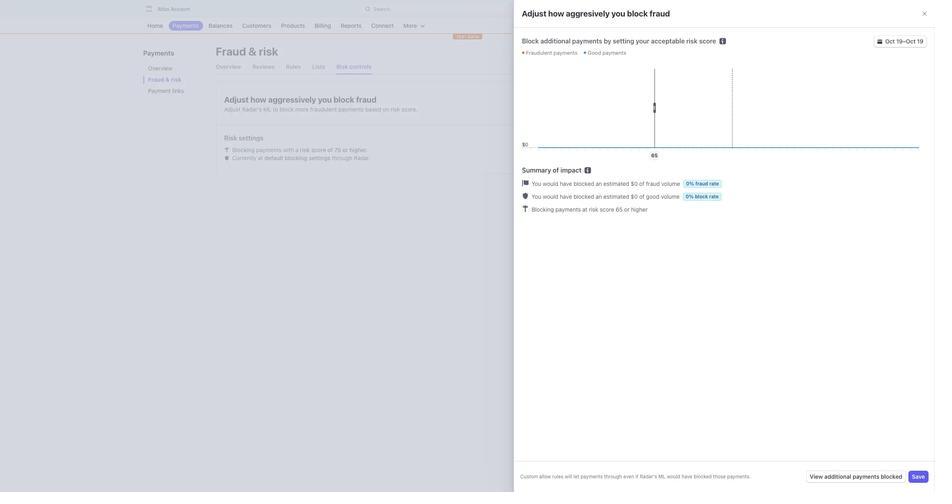 Task type: vqa. For each thing, say whether or not it's contained in the screenshot.
1st Shortcuts element
no



Task type: locate. For each thing, give the bounding box(es) containing it.
1 horizontal spatial how
[[548, 9, 564, 18]]

75
[[334, 147, 341, 154]]

save
[[912, 474, 925, 481]]

fraudulent payments
[[526, 50, 577, 56]]

1 vertical spatial rate
[[709, 194, 719, 200]]

how left aggresively
[[548, 9, 564, 18]]

score
[[699, 37, 716, 45], [311, 147, 326, 154], [600, 206, 614, 213]]

good
[[588, 50, 601, 56]]

ml right "if"
[[659, 474, 666, 480]]

more inside adjust how aggressively you block fraud adjust radar's ml to block more fraudulent payments based on risk score.
[[295, 106, 309, 113]]

adjust for adjust how aggressively you block fraud adjust radar's ml to block more fraudulent payments based on risk score.
[[224, 95, 249, 104]]

19 right svg icon
[[897, 38, 903, 45]]

volume left 0% fraud rate
[[661, 181, 680, 187]]

2 $0 from the top
[[631, 193, 638, 200]]

blocked for you would have blocked an estimated $0 of good volume
[[574, 193, 594, 200]]

1 vertical spatial blocking
[[532, 206, 554, 213]]

your
[[636, 37, 650, 45]]

0 vertical spatial at
[[258, 155, 263, 162]]

an for fraud
[[596, 181, 602, 187]]

0 vertical spatial 0%
[[686, 181, 694, 187]]

1 horizontal spatial oct
[[906, 38, 916, 45]]

svg image
[[877, 39, 882, 44]]

ml left the to
[[263, 106, 271, 113]]

additional
[[541, 37, 571, 45], [825, 474, 851, 481]]

at
[[258, 155, 263, 162], [582, 206, 588, 213]]

.
[[367, 147, 368, 154]]

allow more payments
[[649, 97, 707, 104]]

1 vertical spatial you
[[318, 95, 332, 104]]

0 vertical spatial have
[[560, 181, 572, 187]]

0 horizontal spatial at
[[258, 155, 263, 162]]

view additional payments blocked
[[810, 474, 902, 481]]

how for aggresively
[[548, 9, 564, 18]]

0 vertical spatial how
[[548, 9, 564, 18]]

1 $0 from the top
[[631, 181, 638, 187]]

volume for you would have blocked an estimated $0 of fraud volume
[[661, 181, 680, 187]]

based
[[365, 106, 381, 113]]

risk right acceptable
[[686, 37, 698, 45]]

at left the default
[[258, 155, 263, 162]]

of
[[328, 147, 333, 154], [553, 167, 559, 174], [639, 181, 645, 187], [639, 193, 645, 200]]

you up block additional payments by setting your acceptable risk score
[[612, 9, 625, 18]]

$0 up you would have blocked an estimated $0 of good volume
[[631, 181, 638, 187]]

an down you would have blocked an estimated $0 of fraud volume
[[596, 193, 602, 200]]

rate down 0% fraud rate
[[709, 194, 719, 200]]

how inside adjust how aggressively you block fraud adjust radar's ml to block more fraudulent payments based on risk score.
[[251, 95, 266, 104]]

settings
[[239, 135, 264, 142], [309, 155, 330, 162]]

0 vertical spatial or
[[343, 147, 348, 154]]

1 horizontal spatial higher
[[631, 206, 648, 213]]

0 horizontal spatial or
[[343, 147, 348, 154]]

0 horizontal spatial you
[[318, 95, 332, 104]]

fraud inside block more fraud button
[[750, 97, 764, 104]]

test data
[[456, 34, 479, 39]]

1 horizontal spatial more
[[665, 97, 679, 104]]

summary
[[522, 167, 551, 174]]

additional inside view additional payments blocked link
[[825, 474, 851, 481]]

1 horizontal spatial score
[[600, 206, 614, 213]]

higher inside blocking payments with a risk score of 75 or higher . currently at default blocking settings through radar.
[[350, 147, 367, 154]]

0 vertical spatial you
[[532, 181, 541, 187]]

1 an from the top
[[596, 181, 602, 187]]

0 vertical spatial 65
[[651, 153, 658, 159]]

additional for block
[[541, 37, 571, 45]]

1 horizontal spatial block
[[718, 97, 733, 104]]

1 vertical spatial additional
[[825, 474, 851, 481]]

1 horizontal spatial settings
[[309, 155, 330, 162]]

you for you would have blocked an estimated $0 of fraud volume
[[532, 181, 541, 187]]

1 vertical spatial you
[[532, 193, 541, 200]]

radar's
[[242, 106, 262, 113], [640, 474, 657, 480]]

1 estimated from the top
[[604, 181, 629, 187]]

1 19 from the left
[[897, 38, 903, 45]]

0% for you would have blocked an estimated $0 of fraud volume
[[686, 181, 694, 187]]

higher
[[350, 147, 367, 154], [631, 206, 648, 213]]

an
[[596, 181, 602, 187], [596, 193, 602, 200]]

1 vertical spatial $0
[[631, 193, 638, 200]]

1 horizontal spatial blocking
[[532, 206, 554, 213]]

1 vertical spatial would
[[543, 193, 558, 200]]

0 horizontal spatial 65
[[616, 206, 623, 213]]

1 vertical spatial score
[[311, 147, 326, 154]]

0 vertical spatial block
[[522, 37, 539, 45]]

higher down good
[[631, 206, 648, 213]]

0% for you would have blocked an estimated $0 of good volume
[[686, 194, 694, 200]]

1 vertical spatial settings
[[309, 155, 330, 162]]

through left even
[[604, 474, 622, 480]]

0 vertical spatial estimated
[[604, 181, 629, 187]]

0 horizontal spatial through
[[332, 155, 352, 162]]

0 horizontal spatial block
[[522, 37, 539, 45]]

0 vertical spatial would
[[543, 181, 558, 187]]

blocked for view additional payments blocked
[[881, 474, 902, 481]]

0% up 0% block rate
[[686, 181, 694, 187]]

settings right blocking on the left of the page
[[309, 155, 330, 162]]

1 vertical spatial 0%
[[686, 194, 694, 200]]

how
[[548, 9, 564, 18], [251, 95, 266, 104]]

of left 75
[[328, 147, 333, 154]]

by
[[604, 37, 611, 45]]

an up you would have blocked an estimated $0 of good volume
[[596, 181, 602, 187]]

fraud & risk
[[216, 45, 278, 58]]

how for aggressively
[[251, 95, 266, 104]]

higher up radar.
[[350, 147, 367, 154]]

$0 for fraud
[[631, 181, 638, 187]]

2 estimated from the top
[[604, 193, 629, 200]]

risk right on
[[391, 106, 400, 113]]

oct
[[885, 38, 895, 45], [906, 38, 916, 45]]

&
[[248, 45, 257, 58]]

0% fraud rate
[[686, 181, 719, 187]]

additional for view
[[825, 474, 851, 481]]

2 horizontal spatial more
[[734, 97, 748, 104]]

rate up 0% block rate
[[710, 181, 719, 187]]

volume
[[661, 181, 680, 187], [661, 193, 680, 200]]

blocked left save
[[881, 474, 902, 481]]

blocking payments at risk score 65 or higher
[[532, 206, 648, 213]]

1 horizontal spatial 19
[[917, 38, 924, 45]]

0 horizontal spatial 19
[[897, 38, 903, 45]]

0 horizontal spatial higher
[[350, 147, 367, 154]]

score right acceptable
[[699, 37, 716, 45]]

of up you would have blocked an estimated $0 of good volume
[[639, 181, 645, 187]]

0 vertical spatial settings
[[239, 135, 264, 142]]

would
[[543, 181, 558, 187], [543, 193, 558, 200], [667, 474, 680, 480]]

0 vertical spatial through
[[332, 155, 352, 162]]

0 vertical spatial rate
[[710, 181, 719, 187]]

at down you would have blocked an estimated $0 of good volume
[[582, 206, 588, 213]]

0 vertical spatial $0
[[631, 181, 638, 187]]

risk
[[686, 37, 698, 45], [259, 45, 278, 58], [391, 106, 400, 113], [300, 147, 310, 154], [589, 206, 598, 213]]

rate for you would have blocked an estimated $0 of fraud volume
[[710, 181, 719, 187]]

1 vertical spatial radar's
[[640, 474, 657, 480]]

0 vertical spatial radar's
[[242, 106, 262, 113]]

0 horizontal spatial additional
[[541, 37, 571, 45]]

adjust
[[522, 9, 547, 18], [224, 95, 249, 104], [224, 106, 241, 113]]

0 horizontal spatial score
[[311, 147, 326, 154]]

2 you from the top
[[532, 193, 541, 200]]

through
[[332, 155, 352, 162], [604, 474, 622, 480]]

through inside blocking payments with a risk score of 75 or higher . currently at default blocking settings through radar.
[[332, 155, 352, 162]]

payments inside adjust how aggressively you block fraud adjust radar's ml to block more fraudulent payments based on risk score.
[[338, 106, 364, 113]]

0 vertical spatial ml
[[263, 106, 271, 113]]

fraudulent
[[310, 106, 337, 113]]

2 vertical spatial score
[[600, 206, 614, 213]]

19 right – on the top right of the page
[[917, 38, 924, 45]]

score down you would have blocked an estimated $0 of good volume
[[600, 206, 614, 213]]

additional up fraudulent payments
[[541, 37, 571, 45]]

2 horizontal spatial score
[[699, 37, 716, 45]]

1 rate from the top
[[710, 181, 719, 187]]

more for fraud
[[734, 97, 748, 104]]

have for you would have blocked an estimated $0 of good volume
[[560, 193, 572, 200]]

0 horizontal spatial how
[[251, 95, 266, 104]]

0 vertical spatial you
[[612, 9, 625, 18]]

even
[[623, 474, 634, 480]]

0 vertical spatial higher
[[350, 147, 367, 154]]

allow
[[539, 474, 551, 480]]

currently
[[232, 155, 256, 162]]

1 vertical spatial 65
[[616, 206, 623, 213]]

blocking down summary
[[532, 206, 554, 213]]

block more fraud button
[[715, 95, 767, 106]]

risk
[[224, 135, 237, 142]]

risk inside adjust how aggressively you block fraud adjust radar's ml to block more fraudulent payments based on risk score.
[[391, 106, 400, 113]]

of left impact
[[553, 167, 559, 174]]

you
[[532, 181, 541, 187], [532, 193, 541, 200]]

or inside blocking payments with a risk score of 75 or higher . currently at default blocking settings through radar.
[[343, 147, 348, 154]]

blocked down impact
[[574, 181, 594, 187]]

radar's right "if"
[[640, 474, 657, 480]]

rate
[[710, 181, 719, 187], [709, 194, 719, 200]]

block
[[522, 37, 539, 45], [718, 97, 733, 104]]

–
[[903, 38, 906, 45]]

you up the fraudulent
[[318, 95, 332, 104]]

0 horizontal spatial blocking
[[232, 147, 255, 154]]

65
[[651, 153, 658, 159], [616, 206, 623, 213]]

0 vertical spatial additional
[[541, 37, 571, 45]]

fraudulent
[[526, 50, 552, 56]]

1 horizontal spatial you
[[612, 9, 625, 18]]

blocking payments with a risk score of 75 or higher . currently at default blocking settings through radar.
[[232, 147, 370, 162]]

block for block more fraud
[[718, 97, 733, 104]]

$0 left good
[[631, 193, 638, 200]]

1 vertical spatial volume
[[661, 193, 680, 200]]

payments
[[572, 37, 602, 45], [554, 50, 577, 56], [603, 50, 626, 56], [681, 97, 707, 104], [338, 106, 364, 113], [256, 147, 282, 154], [556, 206, 581, 213], [853, 474, 880, 481], [581, 474, 603, 480]]

block down "aggressively"
[[280, 106, 294, 113]]

more
[[665, 97, 679, 104], [734, 97, 748, 104], [295, 106, 309, 113]]

1 vertical spatial through
[[604, 474, 622, 480]]

or down you would have blocked an estimated $0 of good volume
[[624, 206, 630, 213]]

0%
[[686, 181, 694, 187], [686, 194, 694, 200]]

block down 0% fraud rate
[[695, 194, 708, 200]]

blocked
[[574, 181, 594, 187], [574, 193, 594, 200], [881, 474, 902, 481], [694, 474, 712, 480]]

2 an from the top
[[596, 193, 602, 200]]

blocking inside blocking payments with a risk score of 75 or higher . currently at default blocking settings through radar.
[[232, 147, 255, 154]]

or right 75
[[343, 147, 348, 154]]

block more fraud
[[718, 97, 764, 104]]

estimated up you would have blocked an estimated $0 of good volume
[[604, 181, 629, 187]]

risk right a
[[300, 147, 310, 154]]

0 vertical spatial adjust
[[522, 9, 547, 18]]

aggresively
[[566, 9, 610, 18]]

0% down 0% fraud rate
[[686, 194, 694, 200]]

acceptable
[[651, 37, 685, 45]]

block inside button
[[718, 97, 733, 104]]

more inside "allow more payments" "button"
[[665, 97, 679, 104]]

fraud
[[650, 9, 670, 18], [356, 95, 377, 104], [750, 97, 764, 104], [646, 181, 660, 187], [696, 181, 708, 187]]

estimated down you would have blocked an estimated $0 of fraud volume
[[604, 193, 629, 200]]

additional right view
[[825, 474, 851, 481]]

1 vertical spatial adjust
[[224, 95, 249, 104]]

estimated
[[604, 181, 629, 187], [604, 193, 629, 200]]

2 rate from the top
[[709, 194, 719, 200]]

block up the fraudulent
[[334, 95, 354, 104]]

you inside adjust how aggressively you block fraud adjust radar's ml to block more fraudulent payments based on risk score.
[[318, 95, 332, 104]]

0 vertical spatial an
[[596, 181, 602, 187]]

1 vertical spatial how
[[251, 95, 266, 104]]

1 vertical spatial block
[[718, 97, 733, 104]]

blocking
[[232, 147, 255, 154], [532, 206, 554, 213]]

1 vertical spatial ml
[[659, 474, 666, 480]]

volume right good
[[661, 193, 680, 200]]

0 horizontal spatial radar's
[[242, 106, 262, 113]]

0 horizontal spatial more
[[295, 106, 309, 113]]

$0 for good
[[631, 193, 638, 200]]

estimated for fraud
[[604, 181, 629, 187]]

1 vertical spatial estimated
[[604, 193, 629, 200]]

test
[[456, 34, 467, 39]]

more inside block more fraud button
[[734, 97, 748, 104]]

1 you from the top
[[532, 181, 541, 187]]

1 vertical spatial have
[[560, 193, 572, 200]]

1 horizontal spatial additional
[[825, 474, 851, 481]]

have
[[560, 181, 572, 187], [560, 193, 572, 200], [682, 474, 693, 480]]

or
[[343, 147, 348, 154], [624, 206, 630, 213]]

1 vertical spatial an
[[596, 193, 602, 200]]

how left "aggressively"
[[251, 95, 266, 104]]

$0
[[631, 181, 638, 187], [631, 193, 638, 200]]

0 horizontal spatial oct
[[885, 38, 895, 45]]

risk inside blocking payments with a risk score of 75 or higher . currently at default blocking settings through radar.
[[300, 147, 310, 154]]

radar's left the to
[[242, 106, 262, 113]]

block
[[627, 9, 648, 18], [334, 95, 354, 104], [280, 106, 294, 113], [695, 194, 708, 200]]

through down 75
[[332, 155, 352, 162]]

have for you would have blocked an estimated $0 of fraud volume
[[560, 181, 572, 187]]

blocked up blocking payments at risk score 65 or higher
[[574, 193, 594, 200]]

19
[[897, 38, 903, 45], [917, 38, 924, 45]]

ml
[[263, 106, 271, 113], [659, 474, 666, 480]]

0 horizontal spatial ml
[[263, 106, 271, 113]]

blocking for blocking payments with a risk score of 75 or higher . currently at default blocking settings through radar.
[[232, 147, 255, 154]]

settings right risk
[[239, 135, 264, 142]]

blocking up 'currently' at top
[[232, 147, 255, 154]]

1 vertical spatial or
[[624, 206, 630, 213]]

you
[[612, 9, 625, 18], [318, 95, 332, 104]]

0 vertical spatial volume
[[661, 181, 680, 187]]

score left 75
[[311, 147, 326, 154]]

1 horizontal spatial at
[[582, 206, 588, 213]]

0 vertical spatial blocking
[[232, 147, 255, 154]]



Task type: describe. For each thing, give the bounding box(es) containing it.
on
[[383, 106, 389, 113]]

adjust for adjust how aggresively you block fraud
[[522, 9, 547, 18]]

1 horizontal spatial 65
[[651, 153, 658, 159]]

0 horizontal spatial settings
[[239, 135, 264, 142]]

to
[[273, 106, 278, 113]]

custom allow rules will let payments through even if radar's ml would have blocked those payments.
[[520, 474, 751, 480]]

2 vertical spatial have
[[682, 474, 693, 480]]

rate for you would have blocked an estimated $0 of good volume
[[709, 194, 719, 200]]

good
[[646, 193, 659, 200]]

view additional payments blocked link
[[807, 472, 906, 483]]

risk settings
[[224, 135, 264, 142]]

1 horizontal spatial through
[[604, 474, 622, 480]]

score.
[[402, 106, 418, 113]]

fraud inside adjust how aggressively you block fraud adjust radar's ml to block more fraudulent payments based on risk score.
[[356, 95, 377, 104]]

if
[[636, 474, 639, 480]]

at inside blocking payments with a risk score of 75 or higher . currently at default blocking settings through radar.
[[258, 155, 263, 162]]

1 vertical spatial higher
[[631, 206, 648, 213]]

oct 19 – oct 19
[[885, 38, 924, 45]]

2 vertical spatial would
[[667, 474, 680, 480]]

you would have blocked an estimated $0 of good volume
[[532, 193, 680, 200]]

allow
[[649, 97, 664, 104]]

blocked left those
[[694, 474, 712, 480]]

good payments
[[588, 50, 626, 56]]

settings inside blocking payments with a risk score of 75 or higher . currently at default blocking settings through radar.
[[309, 155, 330, 162]]

risk right &
[[259, 45, 278, 58]]

allow more payments button
[[646, 95, 711, 106]]

adjust how aggressively you block fraud adjust radar's ml to block more fraudulent payments based on risk score.
[[224, 95, 418, 113]]

summary of impact
[[522, 167, 582, 174]]

you for aggresively
[[612, 9, 625, 18]]

1 horizontal spatial or
[[624, 206, 630, 213]]

blocking for blocking payments at risk score 65 or higher
[[532, 206, 554, 213]]

estimated for good
[[604, 193, 629, 200]]

setting
[[613, 37, 634, 45]]

view
[[810, 474, 823, 481]]

data
[[468, 34, 479, 39]]

2 vertical spatial adjust
[[224, 106, 241, 113]]

blocking
[[285, 155, 307, 162]]

will
[[565, 474, 572, 480]]

radar.
[[354, 155, 370, 162]]

0 vertical spatial score
[[699, 37, 716, 45]]

of left good
[[639, 193, 645, 200]]

0% block rate
[[686, 194, 719, 200]]

block up your
[[627, 9, 648, 18]]

would for you would have blocked an estimated $0 of fraud volume
[[543, 181, 558, 187]]

block for block additional payments by setting your acceptable risk score
[[522, 37, 539, 45]]

an for good
[[596, 193, 602, 200]]

fraud
[[216, 45, 246, 58]]

custom
[[520, 474, 538, 480]]

aggressively
[[268, 95, 316, 104]]

a
[[295, 147, 299, 154]]

1 horizontal spatial ml
[[659, 474, 666, 480]]

payments.
[[727, 474, 751, 480]]

you would have blocked an estimated $0 of fraud volume
[[532, 181, 680, 187]]

more for payments
[[665, 97, 679, 104]]

you for you would have blocked an estimated $0 of good volume
[[532, 193, 541, 200]]

1 horizontal spatial radar's
[[640, 474, 657, 480]]

2 oct from the left
[[906, 38, 916, 45]]

let
[[574, 474, 579, 480]]

default
[[265, 155, 283, 162]]

of inside blocking payments with a risk score of 75 or higher . currently at default blocking settings through radar.
[[328, 147, 333, 154]]

payments inside blocking payments with a risk score of 75 or higher . currently at default blocking settings through radar.
[[256, 147, 282, 154]]

radar's inside adjust how aggressively you block fraud adjust radar's ml to block more fraudulent payments based on risk score.
[[242, 106, 262, 113]]

impact
[[561, 167, 582, 174]]

blocked for you would have blocked an estimated $0 of fraud volume
[[574, 181, 594, 187]]

block additional payments by setting your acceptable risk score
[[522, 37, 716, 45]]

payments inside "button"
[[681, 97, 707, 104]]

save button
[[909, 472, 928, 483]]

1 vertical spatial at
[[582, 206, 588, 213]]

rules
[[552, 474, 564, 480]]

those
[[713, 474, 726, 480]]

volume for you would have blocked an estimated $0 of good volume
[[661, 193, 680, 200]]

2 19 from the left
[[917, 38, 924, 45]]

adjust how aggresively you block fraud
[[522, 9, 670, 18]]

with
[[283, 147, 294, 154]]

ml inside adjust how aggressively you block fraud adjust radar's ml to block more fraudulent payments based on risk score.
[[263, 106, 271, 113]]

score inside blocking payments with a risk score of 75 or higher . currently at default blocking settings through radar.
[[311, 147, 326, 154]]

risk down you would have blocked an estimated $0 of good volume
[[589, 206, 598, 213]]

1 oct from the left
[[885, 38, 895, 45]]

you for aggressively
[[318, 95, 332, 104]]

would for you would have blocked an estimated $0 of good volume
[[543, 193, 558, 200]]



